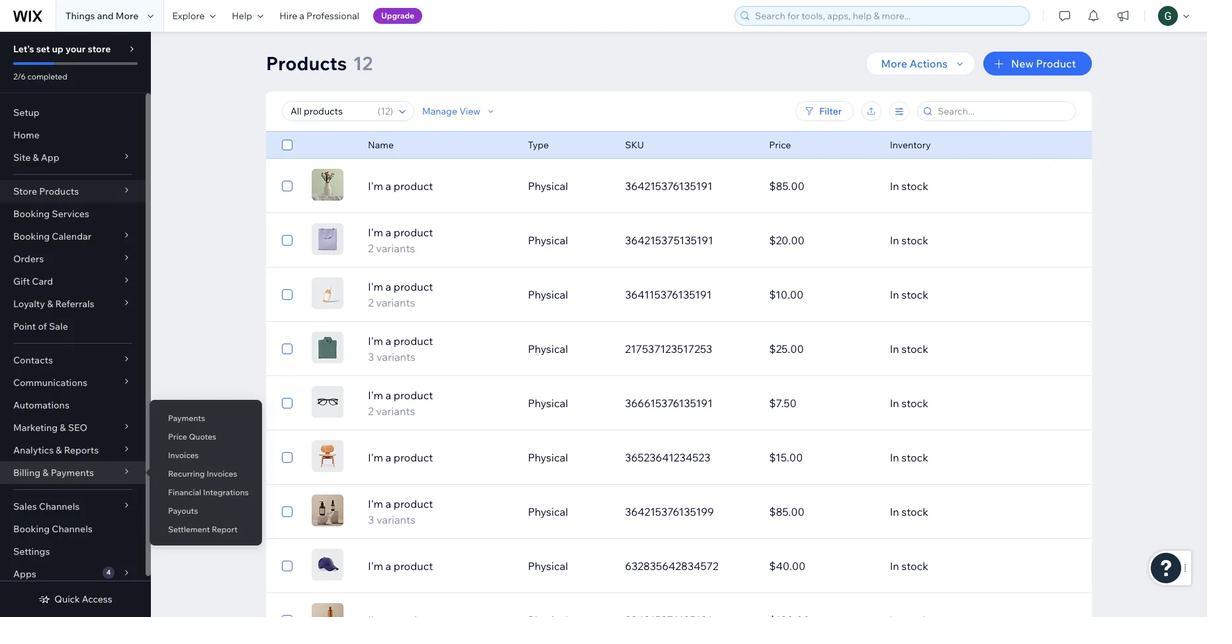 Task type: locate. For each thing, give the bounding box(es) containing it.
manage
[[422, 105, 458, 117]]

& for analytics
[[56, 444, 62, 456]]

7 physical from the top
[[528, 505, 568, 519]]

financial
[[168, 487, 201, 497]]

12 for ( 12 )
[[381, 105, 390, 117]]

1 vertical spatial products
[[39, 185, 79, 197]]

$85.00 up $20.00
[[770, 179, 805, 193]]

channels up settings link
[[52, 523, 93, 535]]

2 in from the top
[[890, 234, 900, 247]]

632835642834572 link
[[617, 550, 762, 582]]

12 for products 12
[[353, 52, 373, 75]]

0 vertical spatial $85.00 link
[[762, 170, 882, 202]]

0 vertical spatial price
[[770, 139, 792, 151]]

booking up orders
[[13, 230, 50, 242]]

in stock link for 632835642834572
[[882, 550, 1027, 582]]

2 i'm a product from the top
[[368, 451, 433, 464]]

( 12 )
[[378, 105, 393, 117]]

8 stock from the top
[[902, 560, 929, 573]]

5 product from the top
[[394, 389, 433, 402]]

physical link for 364215376135199
[[520, 496, 617, 528]]

& inside popup button
[[56, 444, 62, 456]]

0 vertical spatial products
[[266, 52, 347, 75]]

364215376135199 link
[[617, 496, 762, 528]]

8 physical link from the top
[[520, 550, 617, 582]]

3 2 from the top
[[368, 405, 374, 418]]

8 in from the top
[[890, 560, 900, 573]]

Search for tools, apps, help & more... field
[[752, 7, 1026, 25]]

$85.00 link up $20.00 link
[[762, 170, 882, 202]]

i'm a product link for 364215376135191
[[360, 178, 520, 194]]

new product
[[1012, 57, 1077, 70]]

3 booking from the top
[[13, 523, 50, 535]]

in for 364115376135191
[[890, 288, 900, 301]]

products up booking services
[[39, 185, 79, 197]]

364215376135199
[[625, 505, 714, 519]]

6 physical link from the top
[[520, 442, 617, 473]]

product
[[1037, 57, 1077, 70]]

3 i'm a product 2 variants from the top
[[368, 389, 433, 418]]

store
[[13, 185, 37, 197]]

payments inside dropdown button
[[51, 467, 94, 479]]

sale
[[49, 321, 68, 332]]

0 vertical spatial i'm a product 2 variants
[[368, 226, 433, 255]]

more left actions
[[882, 57, 908, 70]]

marketing & seo
[[13, 422, 87, 434]]

2 2 from the top
[[368, 296, 374, 309]]

sales channels
[[13, 501, 80, 513]]

in stock link for 36523641234523
[[882, 442, 1027, 473]]

8 in stock link from the top
[[882, 550, 1027, 582]]

364115376135191 link
[[617, 279, 762, 311]]

5 in stock from the top
[[890, 397, 929, 410]]

& right site
[[33, 152, 39, 164]]

variants for 364215376135199
[[377, 513, 416, 526]]

1 vertical spatial 2
[[368, 296, 374, 309]]

4 stock from the top
[[902, 342, 929, 356]]

1 vertical spatial i'm a product 2 variants
[[368, 280, 433, 309]]

2 i'm a product link from the top
[[360, 450, 520, 466]]

1 vertical spatial booking
[[13, 230, 50, 242]]

3 physical link from the top
[[520, 279, 617, 311]]

1 physical from the top
[[528, 179, 568, 193]]

in
[[890, 179, 900, 193], [890, 234, 900, 247], [890, 288, 900, 301], [890, 342, 900, 356], [890, 397, 900, 410], [890, 451, 900, 464], [890, 505, 900, 519], [890, 560, 900, 573]]

gift card button
[[0, 270, 146, 293]]

12
[[353, 52, 373, 75], [381, 105, 390, 117]]

invoices link
[[150, 444, 262, 467]]

1 vertical spatial payments
[[51, 467, 94, 479]]

0 vertical spatial booking
[[13, 208, 50, 220]]

variants for 364115376135191
[[376, 296, 415, 309]]

analytics
[[13, 444, 54, 456]]

1 physical link from the top
[[520, 170, 617, 202]]

1 in stock link from the top
[[882, 170, 1027, 202]]

5 in stock link from the top
[[882, 387, 1027, 419]]

1 horizontal spatial price
[[770, 139, 792, 151]]

1 i'm a product 2 variants from the top
[[368, 226, 433, 255]]

i'm a product 2 variants
[[368, 226, 433, 255], [368, 280, 433, 309], [368, 389, 433, 418]]

1 vertical spatial more
[[882, 57, 908, 70]]

1 in from the top
[[890, 179, 900, 193]]

orders
[[13, 253, 44, 265]]

i'm a product link for 632835642834572
[[360, 558, 520, 574]]

5 stock from the top
[[902, 397, 929, 410]]

0 vertical spatial 12
[[353, 52, 373, 75]]

setup link
[[0, 101, 146, 124]]

8 physical from the top
[[528, 560, 568, 573]]

$85.00 for 364215376135191
[[770, 179, 805, 193]]

3 in from the top
[[890, 288, 900, 301]]

0 vertical spatial $85.00
[[770, 179, 805, 193]]

2 for 364215375135191
[[368, 242, 374, 255]]

product
[[394, 179, 433, 193], [394, 226, 433, 239], [394, 280, 433, 293], [394, 334, 433, 348], [394, 389, 433, 402], [394, 451, 433, 464], [394, 497, 433, 511], [394, 560, 433, 573]]

professional
[[307, 10, 360, 22]]

2 in stock link from the top
[[882, 224, 1027, 256]]

home link
[[0, 124, 146, 146]]

physical link for 217537123517253
[[520, 333, 617, 365]]

0 horizontal spatial payments
[[51, 467, 94, 479]]

$40.00
[[770, 560, 806, 573]]

more right and
[[116, 10, 139, 22]]

3 variants from the top
[[377, 350, 416, 364]]

site & app
[[13, 152, 59, 164]]

7 product from the top
[[394, 497, 433, 511]]

booking up 'settings'
[[13, 523, 50, 535]]

& left seo
[[60, 422, 66, 434]]

2 i'm a product 3 variants from the top
[[368, 497, 433, 526]]

channels
[[39, 501, 80, 513], [52, 523, 93, 535]]

payments link
[[150, 407, 262, 430]]

2 3 from the top
[[368, 513, 374, 526]]

1 vertical spatial 12
[[381, 105, 390, 117]]

12 down professional
[[353, 52, 373, 75]]

booking down store
[[13, 208, 50, 220]]

1 booking from the top
[[13, 208, 50, 220]]

things and more
[[66, 10, 139, 22]]

364215375135191
[[625, 234, 714, 247]]

3 in stock link from the top
[[882, 279, 1027, 311]]

7 in from the top
[[890, 505, 900, 519]]

$85.00 link for 364215376135191
[[762, 170, 882, 202]]

2 vertical spatial booking
[[13, 523, 50, 535]]

2 stock from the top
[[902, 234, 929, 247]]

invoices up the recurring on the left
[[168, 450, 199, 460]]

0 vertical spatial i'm a product link
[[360, 178, 520, 194]]

4 physical link from the top
[[520, 333, 617, 365]]

364215375135191 link
[[617, 224, 762, 256]]

new product button
[[984, 52, 1093, 75]]

3 i'm a product from the top
[[368, 560, 433, 573]]

more
[[116, 10, 139, 22], [882, 57, 908, 70]]

2 i'm a product 2 variants from the top
[[368, 280, 433, 309]]

$85.00 up $40.00
[[770, 505, 805, 519]]

channels inside popup button
[[39, 501, 80, 513]]

1 i'm a product 3 variants from the top
[[368, 334, 433, 364]]

more inside 'popup button'
[[882, 57, 908, 70]]

booking channels
[[13, 523, 93, 535]]

stock for 364215376135191
[[902, 179, 929, 193]]

$20.00 link
[[762, 224, 882, 256]]

1 in stock from the top
[[890, 179, 929, 193]]

payments down analytics & reports popup button
[[51, 467, 94, 479]]

inventory
[[890, 139, 931, 151]]

8 in stock from the top
[[890, 560, 929, 573]]

in stock link for 364215376135191
[[882, 170, 1027, 202]]

2 variants from the top
[[376, 296, 415, 309]]

3 in stock from the top
[[890, 288, 929, 301]]

4 in stock link from the top
[[882, 333, 1027, 365]]

7 in stock from the top
[[890, 505, 929, 519]]

1 variants from the top
[[376, 242, 415, 255]]

0 vertical spatial i'm a product
[[368, 179, 433, 193]]

stock for 364115376135191
[[902, 288, 929, 301]]

1 i'm a product link from the top
[[360, 178, 520, 194]]

1 vertical spatial i'm a product
[[368, 451, 433, 464]]

billing & payments
[[13, 467, 94, 479]]

variants for 217537123517253
[[377, 350, 416, 364]]

upgrade button
[[373, 8, 423, 24]]

quick
[[55, 593, 80, 605]]

7 in stock link from the top
[[882, 496, 1027, 528]]

6 in from the top
[[890, 451, 900, 464]]

6 in stock from the top
[[890, 451, 929, 464]]

booking for booking calendar
[[13, 230, 50, 242]]

1 horizontal spatial payments
[[168, 413, 205, 423]]

price for price
[[770, 139, 792, 151]]

booking for booking channels
[[13, 523, 50, 535]]

in stock link
[[882, 170, 1027, 202], [882, 224, 1027, 256], [882, 279, 1027, 311], [882, 333, 1027, 365], [882, 387, 1027, 419], [882, 442, 1027, 473], [882, 496, 1027, 528], [882, 550, 1027, 582]]

2 $85.00 from the top
[[770, 505, 805, 519]]

i'm a product for 364215376135191
[[368, 179, 433, 193]]

stock for 217537123517253
[[902, 342, 929, 356]]

physical
[[528, 179, 568, 193], [528, 234, 568, 247], [528, 288, 568, 301], [528, 342, 568, 356], [528, 397, 568, 410], [528, 451, 568, 464], [528, 505, 568, 519], [528, 560, 568, 573]]

0 horizontal spatial price
[[168, 432, 187, 442]]

2 for 364115376135191
[[368, 296, 374, 309]]

0 vertical spatial 2
[[368, 242, 374, 255]]

payouts link
[[150, 500, 262, 522]]

2 physical link from the top
[[520, 224, 617, 256]]

physical link for 364215376135191
[[520, 170, 617, 202]]

1 vertical spatial $85.00 link
[[762, 496, 882, 528]]

6 stock from the top
[[902, 451, 929, 464]]

variants for 366615376135191
[[376, 405, 415, 418]]

calendar
[[52, 230, 91, 242]]

7 stock from the top
[[902, 505, 929, 519]]

referrals
[[55, 298, 94, 310]]

i'm a product 2 variants for 366615376135191
[[368, 389, 433, 418]]

1 vertical spatial 3
[[368, 513, 374, 526]]

12 up name
[[381, 105, 390, 117]]

$85.00 link for 364215376135199
[[762, 496, 882, 528]]

i'm a product 2 variants for 364115376135191
[[368, 280, 433, 309]]

366615376135191
[[625, 397, 713, 410]]

i'm a product 3 variants for 364215376135199
[[368, 497, 433, 526]]

hire a professional link
[[272, 0, 367, 32]]

364215376135191 link
[[617, 170, 762, 202]]

products
[[266, 52, 347, 75], [39, 185, 79, 197]]

1 vertical spatial price
[[168, 432, 187, 442]]

2 booking from the top
[[13, 230, 50, 242]]

and
[[97, 10, 114, 22]]

1 vertical spatial channels
[[52, 523, 93, 535]]

4 physical from the top
[[528, 342, 568, 356]]

0 vertical spatial i'm a product 3 variants
[[368, 334, 433, 364]]

physical for 364215376135199
[[528, 505, 568, 519]]

hire
[[280, 10, 297, 22]]

None checkbox
[[282, 137, 293, 153], [282, 287, 293, 303], [282, 341, 293, 357], [282, 450, 293, 466], [282, 613, 293, 617], [282, 137, 293, 153], [282, 287, 293, 303], [282, 341, 293, 357], [282, 450, 293, 466], [282, 613, 293, 617]]

2 vertical spatial 2
[[368, 405, 374, 418]]

point of sale
[[13, 321, 68, 332]]

4 in stock from the top
[[890, 342, 929, 356]]

0 horizontal spatial 12
[[353, 52, 373, 75]]

3 i'm from the top
[[368, 280, 383, 293]]

i'm a product 3 variants
[[368, 334, 433, 364], [368, 497, 433, 526]]

364215376135191
[[625, 179, 713, 193]]

5 physical link from the top
[[520, 387, 617, 419]]

7 physical link from the top
[[520, 496, 617, 528]]

2 product from the top
[[394, 226, 433, 239]]

0 vertical spatial 3
[[368, 350, 374, 364]]

i'm
[[368, 179, 383, 193], [368, 226, 383, 239], [368, 280, 383, 293], [368, 334, 383, 348], [368, 389, 383, 402], [368, 451, 383, 464], [368, 497, 383, 511], [368, 560, 383, 573]]

in stock link for 217537123517253
[[882, 333, 1027, 365]]

i'm a product for 36523641234523
[[368, 451, 433, 464]]

0 vertical spatial channels
[[39, 501, 80, 513]]

1 2 from the top
[[368, 242, 374, 255]]

0 horizontal spatial products
[[39, 185, 79, 197]]

$7.50
[[770, 397, 797, 410]]

price quotes
[[168, 432, 216, 442]]

5 physical from the top
[[528, 397, 568, 410]]

upgrade
[[381, 11, 415, 21]]

physical for 36523641234523
[[528, 451, 568, 464]]

physical link for 366615376135191
[[520, 387, 617, 419]]

$85.00
[[770, 179, 805, 193], [770, 505, 805, 519]]

Search... field
[[934, 102, 1072, 121]]

5 variants from the top
[[377, 513, 416, 526]]

variants
[[376, 242, 415, 255], [376, 296, 415, 309], [377, 350, 416, 364], [376, 405, 415, 418], [377, 513, 416, 526]]

2 $85.00 link from the top
[[762, 496, 882, 528]]

& left reports
[[56, 444, 62, 456]]

booking inside dropdown button
[[13, 230, 50, 242]]

physical for 364215375135191
[[528, 234, 568, 247]]

1 horizontal spatial more
[[882, 57, 908, 70]]

1 stock from the top
[[902, 179, 929, 193]]

analytics & reports button
[[0, 439, 146, 462]]

in stock for 364215375135191
[[890, 234, 929, 247]]

payments inside 'link'
[[168, 413, 205, 423]]

4 in from the top
[[890, 342, 900, 356]]

completed
[[28, 72, 67, 81]]

payouts
[[168, 506, 198, 516]]

4 variants from the top
[[376, 405, 415, 418]]

2 vertical spatial i'm a product
[[368, 560, 433, 573]]

1 horizontal spatial products
[[266, 52, 347, 75]]

6 in stock link from the top
[[882, 442, 1027, 473]]

store products button
[[0, 180, 146, 203]]

1 vertical spatial $85.00
[[770, 505, 805, 519]]

3 i'm a product link from the top
[[360, 558, 520, 574]]

1 vertical spatial i'm a product link
[[360, 450, 520, 466]]

price quotes link
[[150, 426, 262, 448]]

5 in from the top
[[890, 397, 900, 410]]

1 vertical spatial invoices
[[207, 469, 237, 479]]

1 $85.00 link from the top
[[762, 170, 882, 202]]

2 in stock from the top
[[890, 234, 929, 247]]

help button
[[224, 0, 272, 32]]

access
[[82, 593, 112, 605]]

0 horizontal spatial more
[[116, 10, 139, 22]]

6 physical from the top
[[528, 451, 568, 464]]

3 product from the top
[[394, 280, 433, 293]]

1 horizontal spatial invoices
[[207, 469, 237, 479]]

in for 366615376135191
[[890, 397, 900, 410]]

payments up price quotes
[[168, 413, 205, 423]]

new
[[1012, 57, 1034, 70]]

&
[[33, 152, 39, 164], [47, 298, 53, 310], [60, 422, 66, 434], [56, 444, 62, 456], [43, 467, 49, 479]]

in stock link for 366615376135191
[[882, 387, 1027, 419]]

2 vertical spatial i'm a product 2 variants
[[368, 389, 433, 418]]

0 horizontal spatial invoices
[[168, 450, 199, 460]]

0 vertical spatial payments
[[168, 413, 205, 423]]

1 vertical spatial i'm a product 3 variants
[[368, 497, 433, 526]]

products down hire a professional
[[266, 52, 347, 75]]

1 $85.00 from the top
[[770, 179, 805, 193]]

None checkbox
[[282, 178, 293, 194], [282, 232, 293, 248], [282, 395, 293, 411], [282, 504, 293, 520], [282, 558, 293, 574], [282, 178, 293, 194], [282, 232, 293, 248], [282, 395, 293, 411], [282, 504, 293, 520], [282, 558, 293, 574]]

stock for 632835642834572
[[902, 560, 929, 573]]

2 vertical spatial i'm a product link
[[360, 558, 520, 574]]

1 i'm a product from the top
[[368, 179, 433, 193]]

& right 'billing'
[[43, 467, 49, 479]]

8 product from the top
[[394, 560, 433, 573]]

i'm a product 3 variants for 217537123517253
[[368, 334, 433, 364]]

2 physical from the top
[[528, 234, 568, 247]]

& for loyalty
[[47, 298, 53, 310]]

3 stock from the top
[[902, 288, 929, 301]]

1 3 from the top
[[368, 350, 374, 364]]

manage view button
[[422, 105, 497, 117]]

& right loyalty at left
[[47, 298, 53, 310]]

invoices up integrations
[[207, 469, 237, 479]]

point
[[13, 321, 36, 332]]

1 horizontal spatial 12
[[381, 105, 390, 117]]

0 vertical spatial more
[[116, 10, 139, 22]]

6 product from the top
[[394, 451, 433, 464]]

3 physical from the top
[[528, 288, 568, 301]]

2/6 completed
[[13, 72, 67, 81]]

in stock for 217537123517253
[[890, 342, 929, 356]]

$85.00 link down $15.00 link
[[762, 496, 882, 528]]

channels up 'booking channels'
[[39, 501, 80, 513]]



Task type: describe. For each thing, give the bounding box(es) containing it.
sales
[[13, 501, 37, 513]]

36523641234523 link
[[617, 442, 762, 473]]

help
[[232, 10, 252, 22]]

variants for 364215375135191
[[376, 242, 415, 255]]

settlement
[[168, 524, 210, 534]]

physical link for 36523641234523
[[520, 442, 617, 473]]

hire a professional
[[280, 10, 360, 22]]

report
[[212, 524, 238, 534]]

in stock for 364215376135191
[[890, 179, 929, 193]]

in for 632835642834572
[[890, 560, 900, 573]]

4
[[106, 568, 111, 577]]

settlement report
[[168, 524, 238, 534]]

marketing & seo button
[[0, 417, 146, 439]]

stock for 364215376135199
[[902, 505, 929, 519]]

366615376135191 link
[[617, 387, 762, 419]]

$20.00
[[770, 234, 805, 247]]

financial integrations
[[168, 487, 249, 497]]

217537123517253
[[625, 342, 713, 356]]

apps
[[13, 568, 36, 580]]

i'm a product link for 36523641234523
[[360, 450, 520, 466]]

set
[[36, 43, 50, 55]]

more actions
[[882, 57, 948, 70]]

booking for booking services
[[13, 208, 50, 220]]

settings link
[[0, 540, 146, 563]]

contacts
[[13, 354, 53, 366]]

2 i'm from the top
[[368, 226, 383, 239]]

let's set up your store
[[13, 43, 111, 55]]

)
[[390, 105, 393, 117]]

orders button
[[0, 248, 146, 270]]

booking calendar button
[[0, 225, 146, 248]]

physical link for 364215375135191
[[520, 224, 617, 256]]

$40.00 link
[[762, 550, 882, 582]]

loyalty & referrals
[[13, 298, 94, 310]]

in stock for 36523641234523
[[890, 451, 929, 464]]

632835642834572
[[625, 560, 719, 573]]

Unsaved view field
[[287, 102, 374, 121]]

analytics & reports
[[13, 444, 99, 456]]

channels for sales channels
[[39, 501, 80, 513]]

in stock for 364115376135191
[[890, 288, 929, 301]]

2/6
[[13, 72, 26, 81]]

physical for 364115376135191
[[528, 288, 568, 301]]

products inside dropdown button
[[39, 185, 79, 197]]

physical for 364215376135191
[[528, 179, 568, 193]]

store products
[[13, 185, 79, 197]]

view
[[460, 105, 481, 117]]

quick access
[[55, 593, 112, 605]]

card
[[32, 275, 53, 287]]

booking channels link
[[0, 518, 146, 540]]

& for marketing
[[60, 422, 66, 434]]

app
[[41, 152, 59, 164]]

in stock for 632835642834572
[[890, 560, 929, 573]]

gift card
[[13, 275, 53, 287]]

(
[[378, 105, 381, 117]]

& for site
[[33, 152, 39, 164]]

actions
[[910, 57, 948, 70]]

$10.00 link
[[762, 279, 882, 311]]

settlement report link
[[150, 519, 262, 541]]

3 for 217537123517253
[[368, 350, 374, 364]]

physical for 632835642834572
[[528, 560, 568, 573]]

4 i'm from the top
[[368, 334, 383, 348]]

type
[[528, 139, 549, 151]]

stock for 364215375135191
[[902, 234, 929, 247]]

sidebar element
[[0, 32, 151, 617]]

physical for 217537123517253
[[528, 342, 568, 356]]

8 i'm from the top
[[368, 560, 383, 573]]

things
[[66, 10, 95, 22]]

physical for 366615376135191
[[528, 397, 568, 410]]

marketing
[[13, 422, 58, 434]]

0 vertical spatial invoices
[[168, 450, 199, 460]]

automations link
[[0, 394, 146, 417]]

in for 217537123517253
[[890, 342, 900, 356]]

price for price quotes
[[168, 432, 187, 442]]

point of sale link
[[0, 315, 146, 338]]

your
[[66, 43, 86, 55]]

stock for 366615376135191
[[902, 397, 929, 410]]

i'm a product 2 variants for 364215375135191
[[368, 226, 433, 255]]

217537123517253 link
[[617, 333, 762, 365]]

setup
[[13, 107, 40, 119]]

$10.00
[[770, 288, 804, 301]]

sales channels button
[[0, 495, 146, 518]]

of
[[38, 321, 47, 332]]

filter button
[[796, 101, 854, 121]]

$15.00 link
[[762, 442, 882, 473]]

2 for 366615376135191
[[368, 405, 374, 418]]

billing
[[13, 467, 40, 479]]

recurring
[[168, 469, 205, 479]]

in stock link for 364215376135199
[[882, 496, 1027, 528]]

let's
[[13, 43, 34, 55]]

services
[[52, 208, 89, 220]]

loyalty & referrals button
[[0, 293, 146, 315]]

physical link for 364115376135191
[[520, 279, 617, 311]]

physical link for 632835642834572
[[520, 550, 617, 582]]

reports
[[64, 444, 99, 456]]

recurring invoices link
[[150, 463, 262, 485]]

contacts button
[[0, 349, 146, 372]]

in stock for 364215376135199
[[890, 505, 929, 519]]

i'm a product for 632835642834572
[[368, 560, 433, 573]]

$15.00
[[770, 451, 803, 464]]

& for billing
[[43, 467, 49, 479]]

quotes
[[189, 432, 216, 442]]

stock for 36523641234523
[[902, 451, 929, 464]]

billing & payments button
[[0, 462, 146, 484]]

filter
[[820, 105, 842, 117]]

channels for booking channels
[[52, 523, 93, 535]]

$85.00 for 364215376135199
[[770, 505, 805, 519]]

booking services link
[[0, 203, 146, 225]]

store
[[88, 43, 111, 55]]

4 product from the top
[[394, 334, 433, 348]]

6 i'm from the top
[[368, 451, 383, 464]]

quick access button
[[39, 593, 112, 605]]

in for 36523641234523
[[890, 451, 900, 464]]

7 i'm from the top
[[368, 497, 383, 511]]

name
[[368, 139, 394, 151]]

in for 364215375135191
[[890, 234, 900, 247]]

1 product from the top
[[394, 179, 433, 193]]

5 i'm from the top
[[368, 389, 383, 402]]

36523641234523
[[625, 451, 711, 464]]

in for 364215376135199
[[890, 505, 900, 519]]

site
[[13, 152, 31, 164]]

3 for 364215376135199
[[368, 513, 374, 526]]

in for 364215376135191
[[890, 179, 900, 193]]

financial integrations link
[[150, 481, 262, 504]]

in stock for 366615376135191
[[890, 397, 929, 410]]

sku
[[625, 139, 644, 151]]

1 i'm from the top
[[368, 179, 383, 193]]

in stock link for 364215375135191
[[882, 224, 1027, 256]]

364115376135191
[[625, 288, 712, 301]]

in stock link for 364115376135191
[[882, 279, 1027, 311]]

seo
[[68, 422, 87, 434]]

recurring invoices
[[168, 469, 237, 479]]

automations
[[13, 399, 69, 411]]



Task type: vqa. For each thing, say whether or not it's contained in the screenshot.
(
yes



